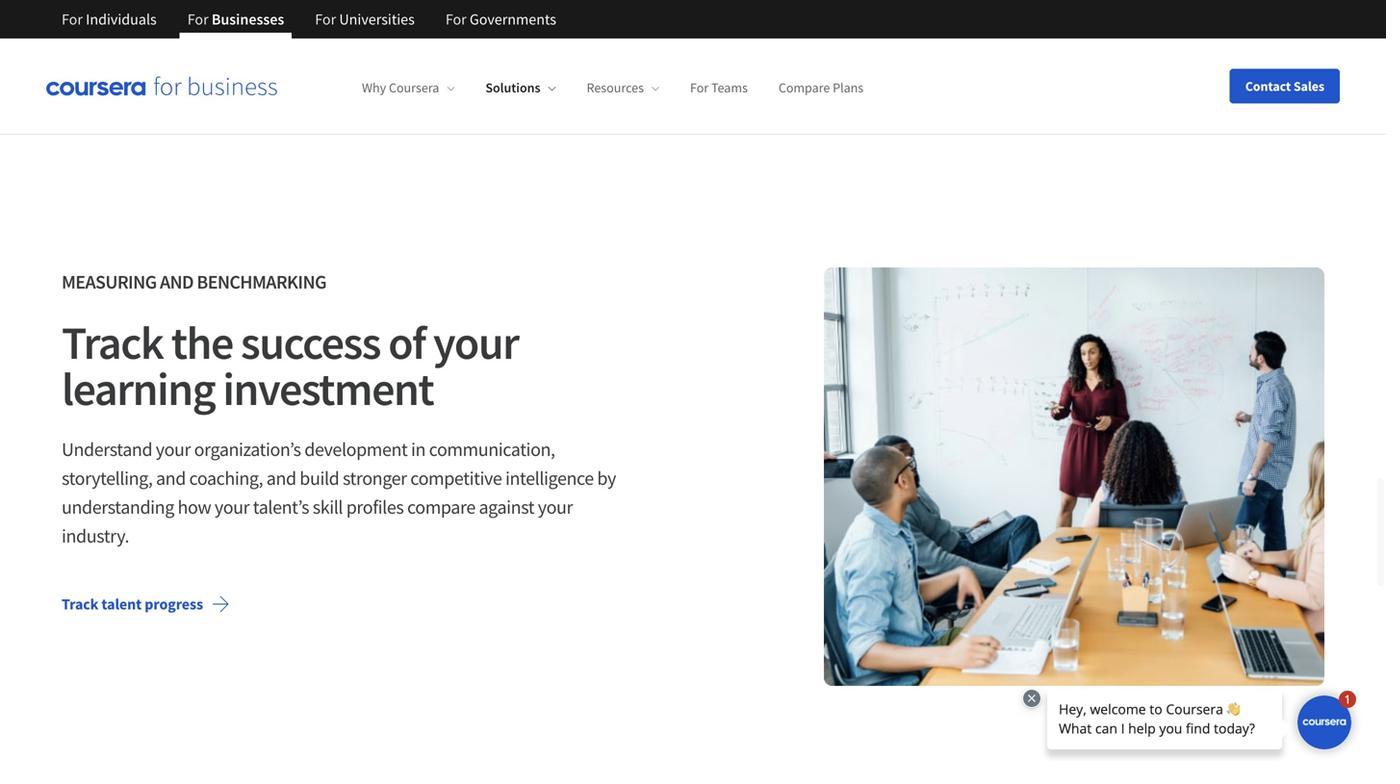 Task type: vqa. For each thing, say whether or not it's contained in the screenshot.
FOR UNIVERSITIES
yes



Task type: describe. For each thing, give the bounding box(es) containing it.
skill
[[313, 496, 343, 520]]

track talent progress link
[[46, 582, 246, 628]]

measuring
[[62, 270, 157, 294]]

and up talent's
[[267, 467, 296, 491]]

for businesses
[[188, 10, 284, 29]]

against
[[479, 496, 535, 520]]

the
[[171, 314, 233, 372]]

why
[[362, 79, 386, 97]]

benchmarking
[[197, 270, 326, 294]]

communication,
[[429, 438, 555, 462]]

for teams
[[690, 79, 748, 97]]

compare plans link
[[779, 79, 864, 97]]

contact sales button
[[1230, 69, 1341, 104]]

your down coaching,
[[215, 496, 250, 520]]

resources link
[[587, 79, 660, 97]]

investment
[[223, 360, 434, 418]]

governments
[[470, 10, 557, 29]]

compare plans
[[779, 79, 864, 97]]

track talent progress
[[62, 595, 203, 615]]

explore hands-on learning
[[755, 81, 931, 100]]

1 horizontal spatial learning
[[875, 81, 931, 100]]

in
[[411, 438, 426, 462]]

intelligence
[[506, 467, 594, 491]]

on
[[855, 81, 872, 100]]

learning inside track the success of your learning investment
[[62, 360, 215, 418]]

why coursera
[[362, 79, 439, 97]]

your up coaching,
[[156, 438, 191, 462]]

development
[[305, 438, 408, 462]]

track for track the success of your learning investment
[[62, 314, 163, 372]]

businesses
[[212, 10, 284, 29]]

your down intelligence
[[538, 496, 573, 520]]

for for individuals
[[62, 10, 83, 29]]

stronger
[[343, 467, 407, 491]]

track the success of your learning investment
[[62, 314, 519, 418]]

and up how
[[156, 467, 186, 491]]

compare
[[779, 79, 830, 97]]

sales
[[1294, 78, 1325, 95]]

understand
[[62, 438, 152, 462]]

track for track talent progress
[[62, 595, 99, 615]]

talent's
[[253, 496, 309, 520]]

individuals
[[86, 10, 157, 29]]

plans
[[833, 79, 864, 97]]

understand your organization's development in communication, storytelling, and coaching, and build stronger competitive intelligence by understanding how your talent's skill profiles compare against your industry.
[[62, 438, 616, 549]]

storytelling,
[[62, 467, 153, 491]]

teams
[[712, 79, 748, 97]]

understanding
[[62, 496, 174, 520]]

success
[[241, 314, 380, 372]]

for for universities
[[315, 10, 336, 29]]

coworkers collaborating on whiteboard image
[[824, 268, 1325, 687]]

for individuals
[[62, 10, 157, 29]]

contact sales
[[1246, 78, 1325, 95]]

hands-
[[809, 81, 855, 100]]



Task type: locate. For each thing, give the bounding box(es) containing it.
profiles
[[346, 496, 404, 520]]

learning up understand
[[62, 360, 215, 418]]

talent
[[102, 595, 142, 615]]

for left governments
[[446, 10, 467, 29]]

and up the at the top of page
[[160, 270, 194, 294]]

industry.
[[62, 525, 129, 549]]

for for businesses
[[188, 10, 209, 29]]

coaching,
[[189, 467, 263, 491]]

explore
[[755, 81, 806, 100]]

0 vertical spatial learning
[[875, 81, 931, 100]]

for governments
[[446, 10, 557, 29]]

coursera for business image
[[46, 76, 277, 96]]

your
[[433, 314, 519, 372], [156, 438, 191, 462], [215, 496, 250, 520], [538, 496, 573, 520]]

1 vertical spatial track
[[62, 595, 99, 615]]

for universities
[[315, 10, 415, 29]]

for
[[62, 10, 83, 29], [188, 10, 209, 29], [315, 10, 336, 29], [446, 10, 467, 29], [690, 79, 709, 97]]

your right of at the top left of the page
[[433, 314, 519, 372]]

1 vertical spatial learning
[[62, 360, 215, 418]]

coursera
[[389, 79, 439, 97]]

why coursera link
[[362, 79, 455, 97]]

organization's
[[194, 438, 301, 462]]

and
[[160, 270, 194, 294], [156, 467, 186, 491], [267, 467, 296, 491]]

solutions link
[[486, 79, 556, 97]]

banner navigation
[[46, 0, 572, 39]]

measuring and benchmarking
[[62, 270, 326, 294]]

0 horizontal spatial learning
[[62, 360, 215, 418]]

build
[[300, 467, 339, 491]]

track left talent
[[62, 595, 99, 615]]

contact
[[1246, 78, 1292, 95]]

track inside track the success of your learning investment
[[62, 314, 163, 372]]

learning
[[875, 81, 931, 100], [62, 360, 215, 418]]

0 vertical spatial track
[[62, 314, 163, 372]]

solutions
[[486, 79, 541, 97]]

universities
[[339, 10, 415, 29]]

for left businesses on the top of page
[[188, 10, 209, 29]]

for for governments
[[446, 10, 467, 29]]

of
[[388, 314, 425, 372]]

2 track from the top
[[62, 595, 99, 615]]

for left universities
[[315, 10, 336, 29]]

track down measuring
[[62, 314, 163, 372]]

explore hands-on learning link
[[740, 68, 973, 114]]

1 track from the top
[[62, 314, 163, 372]]

for left individuals
[[62, 10, 83, 29]]

compare
[[407, 496, 476, 520]]

competitive
[[411, 467, 502, 491]]

resources
[[587, 79, 644, 97]]

for left teams
[[690, 79, 709, 97]]

how
[[178, 496, 211, 520]]

learning right on at the top of page
[[875, 81, 931, 100]]

your inside track the success of your learning investment
[[433, 314, 519, 372]]

by
[[597, 467, 616, 491]]

for teams link
[[690, 79, 748, 97]]

track
[[62, 314, 163, 372], [62, 595, 99, 615]]

progress
[[145, 595, 203, 615]]



